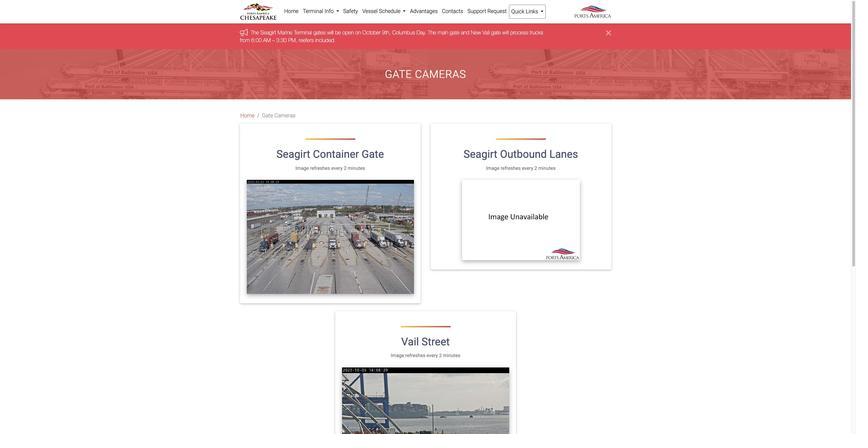 Task type: describe. For each thing, give the bounding box(es) containing it.
quick
[[512, 8, 525, 15]]

info
[[325, 8, 334, 14]]

–
[[272, 37, 275, 43]]

marine
[[278, 30, 293, 36]]

pm,
[[288, 37, 297, 43]]

9th,
[[382, 30, 391, 36]]

vessel schedule link
[[360, 5, 408, 18]]

process
[[511, 30, 529, 36]]

1 horizontal spatial cameras
[[415, 68, 466, 81]]

quick links
[[512, 8, 540, 15]]

1 vertical spatial gate cameras
[[262, 112, 296, 119]]

0 horizontal spatial vail
[[402, 336, 419, 348]]

1 will from the left
[[327, 30, 334, 36]]

image for outbound
[[486, 166, 500, 171]]

seagirt outbound lanes
[[464, 148, 578, 161]]

open
[[343, 30, 354, 36]]

1 the from the left
[[251, 30, 259, 36]]

day.
[[417, 30, 427, 36]]

terminal inside the seagirt marine terminal gates will be open on october 9th, columbus day. the main gate and new vail gate will process trucks from 6:00 am – 3:30 pm, reefers included.
[[294, 30, 312, 36]]

6:00
[[251, 37, 262, 43]]

the seagirt marine terminal gates will be open on october 9th, columbus day. the main gate and new vail gate will process trucks from 6:00 am – 3:30 pm, reefers included. link
[[240, 30, 544, 43]]

container
[[313, 148, 359, 161]]

2 horizontal spatial gate
[[385, 68, 412, 81]]

refreshes for container
[[310, 166, 330, 171]]

lanes
[[550, 148, 578, 161]]

bullhorn image
[[240, 29, 251, 36]]

seagirt inside the seagirt marine terminal gates will be open on october 9th, columbus day. the main gate and new vail gate will process trucks from 6:00 am – 3:30 pm, reefers included.
[[261, 30, 276, 36]]

support request
[[468, 8, 507, 14]]

every for outbound
[[522, 166, 534, 171]]

safety
[[344, 8, 358, 14]]

2 gate from the left
[[492, 30, 501, 36]]

minutes for gate
[[348, 166, 365, 171]]

vessel
[[363, 8, 378, 14]]

1 horizontal spatial minutes
[[443, 353, 461, 359]]

vessel schedule
[[363, 8, 402, 14]]

contacts link
[[440, 5, 466, 18]]

vail street
[[402, 336, 450, 348]]

minutes for lanes
[[539, 166, 556, 171]]

0 vertical spatial gate cameras
[[385, 68, 466, 81]]

safety link
[[341, 5, 360, 18]]

image for container
[[296, 166, 309, 171]]

advantages
[[410, 8, 438, 14]]

support
[[468, 8, 487, 14]]

terminal info
[[303, 8, 335, 14]]

image for street
[[391, 353, 404, 359]]

new
[[471, 30, 481, 36]]

0 horizontal spatial gate
[[262, 112, 273, 119]]

live image image for gate
[[247, 180, 414, 294]]



Task type: locate. For each thing, give the bounding box(es) containing it.
every down outbound
[[522, 166, 534, 171]]

2 horizontal spatial 2
[[535, 166, 538, 171]]

1 vertical spatial home link
[[240, 112, 255, 120]]

terminal up the reefers
[[294, 30, 312, 36]]

home for home link to the top
[[284, 8, 299, 14]]

1 vertical spatial cameras
[[275, 112, 296, 119]]

refreshes for outbound
[[501, 166, 521, 171]]

2 the from the left
[[428, 30, 437, 36]]

terminal left info
[[303, 8, 323, 14]]

minutes
[[348, 166, 365, 171], [539, 166, 556, 171], [443, 353, 461, 359]]

image
[[296, 166, 309, 171], [486, 166, 500, 171], [391, 353, 404, 359]]

the seagirt marine terminal gates will be open on october 9th, columbus day. the main gate and new vail gate will process trucks from 6:00 am – 3:30 pm, reefers included. alert
[[0, 24, 852, 49]]

0 horizontal spatial image refreshes every 2 minutes
[[296, 166, 365, 171]]

0 horizontal spatial minutes
[[348, 166, 365, 171]]

0 horizontal spatial seagirt
[[261, 30, 276, 36]]

2 horizontal spatial image refreshes every 2 minutes
[[486, 166, 556, 171]]

0 vertical spatial cameras
[[415, 68, 466, 81]]

0 horizontal spatial will
[[327, 30, 334, 36]]

advantages link
[[408, 5, 440, 18]]

gate
[[385, 68, 412, 81], [262, 112, 273, 119], [362, 148, 384, 161]]

1 vertical spatial gate
[[262, 112, 273, 119]]

links
[[526, 8, 538, 15]]

seagirt for seagirt outbound lanes
[[464, 148, 498, 161]]

vail
[[483, 30, 490, 36], [402, 336, 419, 348]]

0 horizontal spatial the
[[251, 30, 259, 36]]

2 horizontal spatial every
[[522, 166, 534, 171]]

image refreshes every 2 minutes for container
[[296, 166, 365, 171]]

every for container
[[332, 166, 343, 171]]

gate left and
[[450, 30, 460, 36]]

and
[[461, 30, 470, 36]]

seagirt for seagirt container gate
[[277, 148, 311, 161]]

seagirt container gate
[[277, 148, 384, 161]]

image down seagirt outbound lanes
[[486, 166, 500, 171]]

1 vertical spatial vail
[[402, 336, 419, 348]]

on
[[356, 30, 361, 36]]

every
[[332, 166, 343, 171], [522, 166, 534, 171], [427, 353, 438, 359]]

street
[[422, 336, 450, 348]]

1 horizontal spatial gate
[[492, 30, 501, 36]]

gates
[[314, 30, 326, 36]]

image refreshes every 2 minutes for outbound
[[486, 166, 556, 171]]

0 horizontal spatial cameras
[[275, 112, 296, 119]]

refreshes
[[310, 166, 330, 171], [501, 166, 521, 171], [406, 353, 426, 359]]

the right day.
[[428, 30, 437, 36]]

2 down outbound
[[535, 166, 538, 171]]

the seagirt marine terminal gates will be open on october 9th, columbus day. the main gate and new vail gate will process trucks from 6:00 am – 3:30 pm, reefers included.
[[240, 30, 544, 43]]

0 vertical spatial home link
[[282, 5, 301, 18]]

quick links link
[[509, 5, 546, 19]]

1 horizontal spatial image refreshes every 2 minutes
[[391, 353, 461, 359]]

1 horizontal spatial 2
[[439, 353, 442, 359]]

cameras
[[415, 68, 466, 81], [275, 112, 296, 119]]

gate
[[450, 30, 460, 36], [492, 30, 501, 36]]

0 horizontal spatial home
[[240, 112, 255, 119]]

trucks
[[530, 30, 544, 36]]

1 horizontal spatial every
[[427, 353, 438, 359]]

1 horizontal spatial image
[[391, 353, 404, 359]]

contacts
[[442, 8, 464, 14]]

outbound
[[500, 148, 547, 161]]

1 horizontal spatial seagirt
[[277, 148, 311, 161]]

2 horizontal spatial image
[[486, 166, 500, 171]]

every down container
[[332, 166, 343, 171]]

2 for street
[[439, 353, 442, 359]]

1 horizontal spatial gate cameras
[[385, 68, 466, 81]]

0 vertical spatial home
[[284, 8, 299, 14]]

reefers
[[299, 37, 314, 43]]

home link
[[282, 5, 301, 18], [240, 112, 255, 120]]

image down vail street
[[391, 353, 404, 359]]

refreshes down seagirt container gate
[[310, 166, 330, 171]]

1 horizontal spatial refreshes
[[406, 353, 426, 359]]

0 vertical spatial vail
[[483, 30, 490, 36]]

image refreshes every 2 minutes down seagirt container gate
[[296, 166, 365, 171]]

request
[[488, 8, 507, 14]]

1 vertical spatial home
[[240, 112, 255, 119]]

the
[[251, 30, 259, 36], [428, 30, 437, 36]]

2 horizontal spatial minutes
[[539, 166, 556, 171]]

3:30
[[277, 37, 287, 43]]

2 down container
[[344, 166, 347, 171]]

1 gate from the left
[[450, 30, 460, 36]]

live image image
[[247, 180, 414, 294], [462, 180, 580, 260], [342, 368, 509, 434]]

gate right new
[[492, 30, 501, 36]]

home for leftmost home link
[[240, 112, 255, 119]]

will left the process
[[503, 30, 509, 36]]

2
[[344, 166, 347, 171], [535, 166, 538, 171], [439, 353, 442, 359]]

1 horizontal spatial will
[[503, 30, 509, 36]]

included.
[[315, 37, 336, 43]]

2 will from the left
[[503, 30, 509, 36]]

minutes down the 'street'
[[443, 353, 461, 359]]

the up the "6:00"
[[251, 30, 259, 36]]

support request link
[[466, 5, 509, 18]]

seagirt
[[261, 30, 276, 36], [277, 148, 311, 161], [464, 148, 498, 161]]

gate cameras
[[385, 68, 466, 81], [262, 112, 296, 119]]

1 horizontal spatial gate
[[362, 148, 384, 161]]

1 vertical spatial terminal
[[294, 30, 312, 36]]

terminal info link
[[301, 5, 341, 18]]

from
[[240, 37, 250, 43]]

2 for container
[[344, 166, 347, 171]]

1 horizontal spatial vail
[[483, 30, 490, 36]]

will
[[327, 30, 334, 36], [503, 30, 509, 36]]

refreshes down vail street
[[406, 353, 426, 359]]

be
[[335, 30, 341, 36]]

refreshes for street
[[406, 353, 426, 359]]

2 down the 'street'
[[439, 353, 442, 359]]

0 horizontal spatial every
[[332, 166, 343, 171]]

live image image for lanes
[[462, 180, 580, 260]]

image refreshes every 2 minutes down seagirt outbound lanes
[[486, 166, 556, 171]]

image down seagirt container gate
[[296, 166, 309, 171]]

will left "be"
[[327, 30, 334, 36]]

2 horizontal spatial refreshes
[[501, 166, 521, 171]]

image refreshes every 2 minutes
[[296, 166, 365, 171], [486, 166, 556, 171], [391, 353, 461, 359]]

vail right new
[[483, 30, 490, 36]]

vail left the 'street'
[[402, 336, 419, 348]]

0 horizontal spatial 2
[[344, 166, 347, 171]]

terminal
[[303, 8, 323, 14], [294, 30, 312, 36]]

image refreshes every 2 minutes down vail street
[[391, 353, 461, 359]]

0 horizontal spatial gate
[[450, 30, 460, 36]]

1 horizontal spatial home
[[284, 8, 299, 14]]

close image
[[607, 29, 612, 37]]

0 horizontal spatial home link
[[240, 112, 255, 120]]

october
[[363, 30, 381, 36]]

every down the 'street'
[[427, 353, 438, 359]]

1 horizontal spatial home link
[[282, 5, 301, 18]]

am
[[263, 37, 271, 43]]

minutes down lanes
[[539, 166, 556, 171]]

every for street
[[427, 353, 438, 359]]

2 vertical spatial gate
[[362, 148, 384, 161]]

0 vertical spatial terminal
[[303, 8, 323, 14]]

0 horizontal spatial image
[[296, 166, 309, 171]]

1 horizontal spatial the
[[428, 30, 437, 36]]

image refreshes every 2 minutes for street
[[391, 353, 461, 359]]

main
[[438, 30, 449, 36]]

2 for outbound
[[535, 166, 538, 171]]

0 vertical spatial gate
[[385, 68, 412, 81]]

columbus
[[392, 30, 415, 36]]

home
[[284, 8, 299, 14], [240, 112, 255, 119]]

vail inside the seagirt marine terminal gates will be open on october 9th, columbus day. the main gate and new vail gate will process trucks from 6:00 am – 3:30 pm, reefers included.
[[483, 30, 490, 36]]

0 horizontal spatial gate cameras
[[262, 112, 296, 119]]

refreshes down seagirt outbound lanes
[[501, 166, 521, 171]]

2 horizontal spatial seagirt
[[464, 148, 498, 161]]

schedule
[[379, 8, 401, 14]]

0 horizontal spatial refreshes
[[310, 166, 330, 171]]

minutes down container
[[348, 166, 365, 171]]



Task type: vqa. For each thing, say whether or not it's contained in the screenshot.
included.
yes



